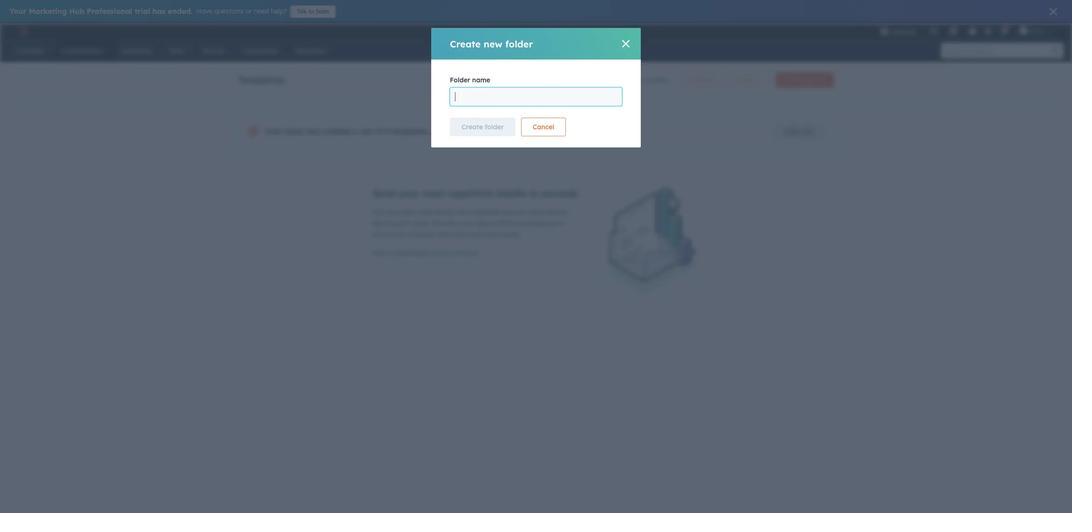 Task type: vqa. For each thing, say whether or not it's contained in the screenshot.
2 of 4 complete (About 4 minutes total left)
no



Task type: describe. For each thing, give the bounding box(es) containing it.
search button
[[1048, 43, 1064, 59]]

leaving
[[372, 219, 394, 228]]

more for learn more
[[453, 249, 470, 258]]

talk to sales button
[[291, 6, 335, 18]]

in
[[529, 188, 538, 199]]

your down into
[[460, 219, 474, 228]]

calling icon button
[[926, 25, 942, 37]]

send
[[372, 188, 396, 199]]

your right turn
[[387, 208, 401, 217]]

you
[[503, 208, 514, 217]]

and
[[454, 231, 466, 239]]

close
[[468, 231, 483, 239]]

or
[[246, 7, 252, 15]]

emails for in
[[496, 188, 527, 199]]

hub
[[69, 7, 84, 16]]

marketing
[[29, 7, 67, 16]]

send
[[529, 208, 543, 217]]

1 vertical spatial templates
[[470, 208, 501, 217]]

upgrade link
[[773, 122, 824, 141]]

your team has created 1 out of 5 templates.
[[265, 127, 431, 136]]

link opens in a new window image inside learn more link
[[472, 251, 478, 258]]

music button
[[1014, 23, 1060, 38]]

notifications button
[[996, 23, 1012, 38]]

boost
[[372, 231, 390, 239]]

cancel button
[[521, 118, 566, 136]]

new template button
[[776, 73, 834, 88]]

search image
[[1053, 48, 1059, 54]]

created for has
[[322, 127, 351, 136]]

to for sales
[[309, 8, 314, 15]]

repetitive
[[448, 188, 493, 199]]

most
[[423, 188, 446, 199]]

seconds
[[541, 188, 578, 199]]

analyze button
[[728, 73, 770, 88]]

out
[[360, 127, 372, 136]]

learn more
[[432, 249, 470, 258]]

crm
[[526, 127, 540, 135]]

starter.
[[559, 127, 581, 135]]

send your most repetitive emails in seconds
[[372, 188, 578, 199]]

top-
[[476, 219, 489, 228]]

your up "best"
[[398, 188, 420, 199]]

discover
[[432, 219, 458, 228]]

sales
[[316, 8, 329, 15]]

your for your marketing hub professional trial has ended. have questions or need help?
[[9, 7, 26, 16]]

calling icon image
[[930, 27, 938, 35]]

Search HubSpot search field
[[941, 43, 1055, 59]]

name
[[472, 76, 490, 84]]

need
[[254, 7, 269, 15]]

emails for into
[[435, 208, 455, 217]]

to for templates?
[[388, 249, 394, 258]]

create for create folder
[[462, 123, 483, 131]]

unlock
[[438, 127, 459, 135]]

templates
[[238, 74, 286, 85]]

new folder
[[686, 76, 715, 83]]

upgrade image
[[880, 27, 889, 36]]

new
[[484, 38, 502, 50]]

hubspot link
[[11, 25, 35, 36]]

your marketing hub professional trial has ended. have questions or need help?
[[9, 7, 287, 16]]

to inside turn your best sales emails into templates you can send without leaving your inbox. discover your top-performing templates to boost your response rates and close more deals.
[[557, 219, 564, 228]]

performing
[[489, 219, 523, 228]]

learn
[[432, 249, 451, 258]]

suite
[[542, 127, 557, 135]]

with
[[511, 127, 524, 135]]

turn your best sales emails into templates you can send without leaving your inbox. discover your top-performing templates to boost your response rates and close more deals.
[[372, 208, 568, 239]]

trial
[[135, 7, 150, 16]]

1 link opens in a new window image from the top
[[472, 249, 478, 260]]

create folder
[[462, 123, 504, 131]]

into
[[457, 208, 468, 217]]

close image
[[622, 40, 630, 48]]

sales
[[418, 208, 433, 217]]

marketplaces image
[[949, 27, 957, 36]]

best
[[403, 208, 416, 217]]

more inside turn your best sales emails into templates you can send without leaving your inbox. discover your top-performing templates to boost your response rates and close more deals.
[[485, 231, 501, 239]]

1 vertical spatial upgrade
[[785, 127, 813, 136]]



Task type: locate. For each thing, give the bounding box(es) containing it.
menu containing music
[[874, 23, 1061, 38]]

create for create new folder
[[450, 38, 481, 50]]

1 horizontal spatial to
[[388, 249, 394, 258]]

talk
[[297, 8, 307, 15]]

of
[[630, 76, 636, 84], [374, 127, 382, 136]]

1
[[625, 76, 628, 84], [353, 127, 357, 136]]

1 vertical spatial created
[[322, 127, 351, 136]]

1 vertical spatial 1
[[353, 127, 357, 136]]

created
[[644, 76, 667, 84], [322, 127, 351, 136]]

has right 'trial'
[[152, 7, 166, 16]]

0 horizontal spatial upgrade
[[785, 127, 813, 136]]

0 horizontal spatial of
[[374, 127, 382, 136]]

your left team
[[265, 127, 282, 136]]

settings link
[[983, 26, 994, 36]]

help?
[[271, 7, 287, 15]]

learn more link
[[432, 249, 480, 260]]

templates
[[478, 127, 509, 135], [470, 208, 501, 217], [525, 219, 556, 228]]

1 horizontal spatial folder
[[505, 38, 533, 50]]

2 vertical spatial folder
[[485, 123, 504, 131]]

hubspot image
[[17, 25, 28, 36]]

5
[[638, 76, 642, 84], [384, 127, 389, 136]]

2 vertical spatial more
[[453, 249, 470, 258]]

2 vertical spatial templates
[[525, 219, 556, 228]]

0 horizontal spatial new
[[372, 249, 386, 258]]

created for 5
[[644, 76, 667, 84]]

rates
[[437, 231, 452, 239]]

to down the without
[[557, 219, 564, 228]]

folder
[[505, 38, 533, 50], [700, 76, 715, 83], [485, 123, 504, 131]]

1 inside templates banner
[[625, 76, 628, 84]]

2 horizontal spatial folder
[[700, 76, 715, 83]]

templates left with
[[478, 127, 509, 135]]

menu
[[874, 23, 1061, 38]]

folder
[[450, 76, 470, 84]]

upgrade
[[890, 28, 916, 35], [785, 127, 813, 136]]

new down boost
[[372, 249, 386, 258]]

5 inside templates banner
[[638, 76, 642, 84]]

greg robinson image
[[1019, 27, 1028, 35]]

0 vertical spatial emails
[[496, 188, 527, 199]]

0 horizontal spatial your
[[9, 7, 26, 16]]

create left new
[[450, 38, 481, 50]]

2 horizontal spatial to
[[557, 219, 564, 228]]

can
[[516, 208, 527, 217]]

0 vertical spatial your
[[9, 7, 26, 16]]

1 vertical spatial emails
[[435, 208, 455, 217]]

1 vertical spatial create
[[462, 123, 483, 131]]

1 horizontal spatial 1
[[625, 76, 628, 84]]

emails
[[496, 188, 527, 199], [435, 208, 455, 217]]

templates down 'send'
[[525, 219, 556, 228]]

new inside "new folder" button
[[686, 76, 698, 83]]

folder right new
[[505, 38, 533, 50]]

1 horizontal spatial emails
[[496, 188, 527, 199]]

has
[[152, 7, 166, 16], [306, 127, 320, 136]]

more
[[461, 127, 477, 135], [485, 231, 501, 239], [453, 249, 470, 258]]

new to templates?
[[372, 249, 431, 258]]

0 vertical spatial has
[[152, 7, 166, 16]]

create right unlock
[[462, 123, 483, 131]]

0 vertical spatial upgrade
[[890, 28, 916, 35]]

questions
[[214, 7, 244, 15]]

response
[[407, 231, 435, 239]]

deals.
[[503, 231, 521, 239]]

to right talk
[[309, 8, 314, 15]]

1 horizontal spatial 5
[[638, 76, 642, 84]]

settings image
[[984, 27, 993, 36]]

folder name
[[450, 76, 490, 84]]

ended.
[[168, 7, 193, 16]]

1 vertical spatial your
[[265, 127, 282, 136]]

Folder name text field
[[450, 88, 622, 106]]

0 vertical spatial templates
[[478, 127, 509, 135]]

help image
[[969, 27, 977, 36]]

1 vertical spatial has
[[306, 127, 320, 136]]

notifications image
[[1000, 27, 1008, 36]]

folder left with
[[485, 123, 504, 131]]

emails up you
[[496, 188, 527, 199]]

your
[[398, 188, 420, 199], [387, 208, 401, 217], [396, 219, 410, 228], [460, 219, 474, 228], [392, 231, 405, 239]]

1 horizontal spatial has
[[306, 127, 320, 136]]

0 horizontal spatial has
[[152, 7, 166, 16]]

0 horizontal spatial created
[[322, 127, 351, 136]]

professional
[[87, 7, 132, 16]]

templates?
[[396, 249, 431, 258]]

templates.
[[391, 127, 431, 136]]

music
[[1030, 27, 1046, 34]]

create inside button
[[462, 123, 483, 131]]

1 of 5 created
[[625, 76, 667, 84]]

0 vertical spatial 1
[[625, 76, 628, 84]]

0 horizontal spatial folder
[[485, 123, 504, 131]]

0 vertical spatial create
[[450, 38, 481, 50]]

1 horizontal spatial your
[[265, 127, 282, 136]]

0 vertical spatial of
[[630, 76, 636, 84]]

your right boost
[[392, 231, 405, 239]]

more for unlock more templates with crm suite starter.
[[461, 127, 477, 135]]

1 horizontal spatial new
[[686, 76, 698, 83]]

talk to sales
[[297, 8, 329, 15]]

emails inside turn your best sales emails into templates you can send without leaving your inbox. discover your top-performing templates to boost your response rates and close more deals.
[[435, 208, 455, 217]]

0 horizontal spatial 1
[[353, 127, 357, 136]]

1 vertical spatial to
[[557, 219, 564, 228]]

folder for new folder
[[700, 76, 715, 83]]

analyze
[[736, 76, 757, 83]]

new for new folder
[[686, 76, 698, 83]]

has right team
[[306, 127, 320, 136]]

template
[[797, 76, 821, 83]]

without
[[545, 208, 568, 217]]

folder left analyze
[[700, 76, 715, 83]]

templates banner
[[238, 70, 834, 88]]

create new folder
[[450, 38, 533, 50]]

your for your team has created 1 out of 5 templates.
[[265, 127, 282, 136]]

1 left the out
[[353, 127, 357, 136]]

close image
[[1050, 8, 1057, 15]]

your
[[9, 7, 26, 16], [265, 127, 282, 136]]

new for new template
[[784, 76, 795, 83]]

marketplaces button
[[944, 23, 963, 38]]

have
[[196, 7, 212, 15]]

0 horizontal spatial 5
[[384, 127, 389, 136]]

new inside new template popup button
[[784, 76, 795, 83]]

new template
[[784, 76, 821, 83]]

new right 1 of 5 created
[[686, 76, 698, 83]]

create folder button
[[450, 118, 515, 136]]

0 horizontal spatial emails
[[435, 208, 455, 217]]

new for new to templates?
[[372, 249, 386, 258]]

more right unlock
[[461, 127, 477, 135]]

team
[[284, 127, 304, 136]]

0 vertical spatial folder
[[505, 38, 533, 50]]

created left the out
[[322, 127, 351, 136]]

create
[[450, 38, 481, 50], [462, 123, 483, 131]]

2 vertical spatial to
[[388, 249, 394, 258]]

emails up discover
[[435, 208, 455, 217]]

of inside templates banner
[[630, 76, 636, 84]]

cancel
[[533, 123, 554, 131]]

1 vertical spatial more
[[485, 231, 501, 239]]

folder for create folder
[[485, 123, 504, 131]]

help button
[[965, 23, 981, 38]]

0 vertical spatial more
[[461, 127, 477, 135]]

turn
[[372, 208, 385, 217]]

more down and
[[453, 249, 470, 258]]

0 vertical spatial created
[[644, 76, 667, 84]]

to down boost
[[388, 249, 394, 258]]

new left template
[[784, 76, 795, 83]]

more down top-
[[485, 231, 501, 239]]

1 vertical spatial folder
[[700, 76, 715, 83]]

1 down close icon
[[625, 76, 628, 84]]

new
[[686, 76, 698, 83], [784, 76, 795, 83], [372, 249, 386, 258]]

menu item
[[923, 23, 925, 38]]

2 horizontal spatial new
[[784, 76, 795, 83]]

your up hubspot image
[[9, 7, 26, 16]]

folder inside templates banner
[[700, 76, 715, 83]]

1 horizontal spatial created
[[644, 76, 667, 84]]

0 vertical spatial to
[[309, 8, 314, 15]]

2 link opens in a new window image from the top
[[472, 251, 478, 258]]

to inside "talk to sales" button
[[309, 8, 314, 15]]

1 vertical spatial of
[[374, 127, 382, 136]]

created inside templates banner
[[644, 76, 667, 84]]

1 horizontal spatial upgrade
[[890, 28, 916, 35]]

unlock more templates with crm suite starter.
[[438, 127, 581, 135]]

created left "new folder" button
[[644, 76, 667, 84]]

new folder button
[[678, 73, 723, 88]]

link opens in a new window image
[[472, 249, 478, 260], [472, 251, 478, 258]]

your down "best"
[[396, 219, 410, 228]]

1 horizontal spatial of
[[630, 76, 636, 84]]

to
[[309, 8, 314, 15], [557, 219, 564, 228], [388, 249, 394, 258]]

0 vertical spatial 5
[[638, 76, 642, 84]]

templates up top-
[[470, 208, 501, 217]]

inbox.
[[412, 219, 430, 228]]

0 horizontal spatial to
[[309, 8, 314, 15]]

1 vertical spatial 5
[[384, 127, 389, 136]]



